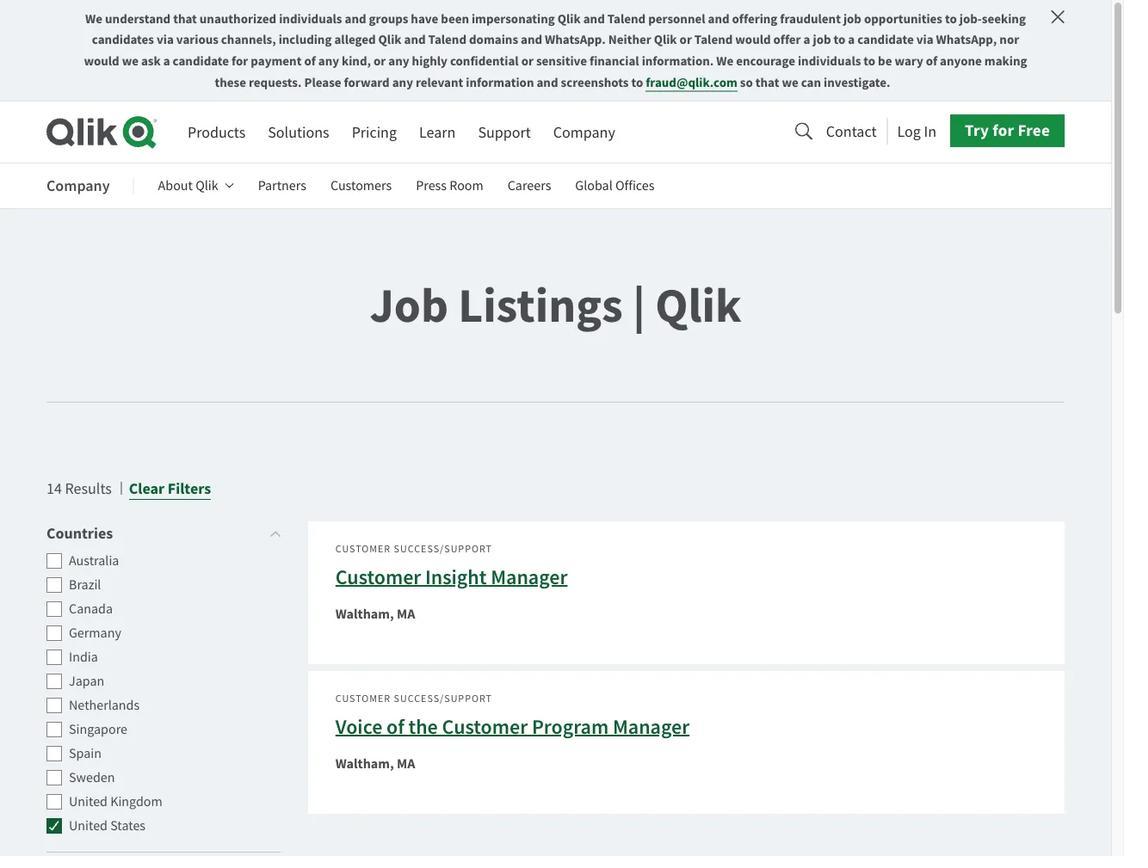 Task type: vqa. For each thing, say whether or not it's contained in the screenshot.
helps
no



Task type: describe. For each thing, give the bounding box(es) containing it.
fraud@qlik.com link
[[646, 73, 738, 91]]

countries
[[46, 523, 113, 544]]

global offices link
[[575, 165, 655, 207]]

support link
[[478, 116, 531, 148]]

partners link
[[258, 165, 306, 207]]

ma for insight
[[397, 605, 415, 624]]

|
[[633, 273, 646, 338]]

support
[[478, 122, 531, 142]]

waltham, for voice
[[335, 755, 394, 773]]

solutions
[[268, 122, 329, 142]]

customer success/support voice of the customer program manager
[[335, 692, 690, 741]]

press
[[416, 177, 447, 195]]

company for company menu bar on the top of page
[[46, 176, 110, 196]]

india
[[69, 649, 98, 666]]

in
[[924, 122, 937, 141]]

customers
[[330, 177, 392, 195]]

customer success/support customer insight manager
[[335, 543, 568, 591]]

learn link
[[419, 116, 456, 148]]

2 united from the top
[[69, 817, 108, 835]]

netherlands
[[69, 697, 140, 714]]

global offices
[[575, 177, 655, 195]]

press room link
[[416, 165, 484, 207]]

waltham, for customer
[[335, 605, 394, 624]]

contact link
[[826, 117, 877, 145]]

clear filters
[[129, 479, 211, 499]]

voice
[[335, 714, 382, 741]]

listings
[[458, 273, 623, 338]]

company menu bar
[[46, 165, 679, 207]]

products link
[[188, 116, 246, 148]]

offices
[[615, 177, 655, 195]]

sweden
[[69, 769, 115, 787]]

results
[[65, 479, 112, 499]]

log in link
[[897, 117, 937, 145]]

contact
[[826, 122, 877, 141]]

careers link
[[508, 165, 551, 207]]

press room
[[416, 177, 484, 195]]

customers link
[[330, 165, 392, 207]]

success/support for insight
[[394, 543, 492, 556]]

free
[[1018, 119, 1050, 141]]

menu bar inside qlik main 'element'
[[188, 116, 615, 148]]

about
[[158, 177, 193, 195]]

for
[[993, 119, 1014, 141]]

clear filters link
[[129, 477, 211, 501]]

learn
[[419, 122, 456, 142]]

insight
[[425, 564, 487, 591]]

solutions link
[[268, 116, 329, 148]]



Task type: locate. For each thing, give the bounding box(es) containing it.
voice of the customer program manager link
[[335, 714, 690, 741]]

spain
[[69, 745, 102, 763]]

waltham, ma for customer
[[335, 605, 415, 624]]

fraud@qlik.com
[[646, 73, 738, 91]]

clear
[[129, 479, 165, 499]]

0 vertical spatial ma
[[397, 605, 415, 624]]

job listings | qlik
[[370, 273, 742, 338]]

company down go to the home page. image
[[46, 176, 110, 196]]

of
[[387, 714, 404, 741]]

partners
[[258, 177, 306, 195]]

manager right "insight" at left bottom
[[491, 564, 568, 591]]

1 horizontal spatial qlik
[[655, 273, 742, 338]]

united down sweden
[[69, 793, 108, 811]]

the
[[408, 714, 438, 741]]

qlik inside company menu bar
[[195, 177, 218, 195]]

company for the company link
[[553, 122, 615, 142]]

company up "global"
[[553, 122, 615, 142]]

0 vertical spatial qlik
[[195, 177, 218, 195]]

japan
[[69, 673, 104, 690]]

0 vertical spatial success/support
[[394, 543, 492, 556]]

1 horizontal spatial manager
[[613, 714, 690, 741]]

australia brazil canada germany india japan netherlands singapore spain sweden united kingdom united states
[[69, 552, 162, 835]]

try for free
[[965, 119, 1050, 141]]

united left the states
[[69, 817, 108, 835]]

manager
[[491, 564, 568, 591], [613, 714, 690, 741]]

2 ma from the top
[[397, 755, 415, 773]]

waltham, ma down 'customer insight manager' link
[[335, 605, 415, 624]]

log in
[[897, 122, 937, 141]]

australia
[[69, 552, 119, 570]]

countries button
[[46, 522, 280, 546]]

manager right 'program'
[[613, 714, 690, 741]]

program
[[532, 714, 609, 741]]

0 horizontal spatial company
[[46, 176, 110, 196]]

menu bar containing products
[[188, 116, 615, 148]]

0 horizontal spatial qlik
[[195, 177, 218, 195]]

qlik
[[195, 177, 218, 195], [655, 273, 742, 338]]

0 vertical spatial united
[[69, 793, 108, 811]]

success/support
[[394, 543, 492, 556], [394, 692, 492, 705]]

qlik main element
[[188, 115, 1065, 148]]

company inside menu bar
[[553, 122, 615, 142]]

1 success/support from the top
[[394, 543, 492, 556]]

1 horizontal spatial company
[[553, 122, 615, 142]]

singapore
[[69, 721, 127, 739]]

1 waltham, ma from the top
[[335, 605, 415, 624]]

1 vertical spatial waltham, ma
[[335, 755, 415, 773]]

brazil
[[69, 576, 101, 594]]

1 ma from the top
[[397, 605, 415, 624]]

success/support inside "customer success/support voice of the customer program manager"
[[394, 692, 492, 705]]

2 waltham, from the top
[[335, 755, 394, 773]]

pricing
[[352, 122, 397, 142]]

about qlik
[[158, 177, 218, 195]]

1 waltham, from the top
[[335, 605, 394, 624]]

waltham, ma down the voice
[[335, 755, 415, 773]]

ma
[[397, 605, 415, 624], [397, 755, 415, 773]]

go to the home page. image
[[46, 115, 157, 149]]

ma down 'customer insight manager' link
[[397, 605, 415, 624]]

2 success/support from the top
[[394, 692, 492, 705]]

qlik right about at the top of page
[[195, 177, 218, 195]]

waltham, ma
[[335, 605, 415, 624], [335, 755, 415, 773]]

manager inside customer success/support customer insight manager
[[491, 564, 568, 591]]

log
[[897, 122, 921, 141]]

about qlik link
[[158, 165, 234, 207]]

company inside company menu bar
[[46, 176, 110, 196]]

0 vertical spatial company
[[553, 122, 615, 142]]

1 vertical spatial manager
[[613, 714, 690, 741]]

1 vertical spatial waltham,
[[335, 755, 394, 773]]

1 united from the top
[[69, 793, 108, 811]]

qlik right the |
[[655, 273, 742, 338]]

1 vertical spatial success/support
[[394, 692, 492, 705]]

2 waltham, ma from the top
[[335, 755, 415, 773]]

0 vertical spatial waltham, ma
[[335, 605, 415, 624]]

careers
[[508, 177, 551, 195]]

room
[[449, 177, 484, 195]]

manager inside "customer success/support voice of the customer program manager"
[[613, 714, 690, 741]]

customer
[[335, 543, 391, 556], [335, 564, 421, 591], [335, 692, 391, 705], [442, 714, 528, 741]]

1 vertical spatial united
[[69, 817, 108, 835]]

menu bar
[[188, 116, 615, 148]]

products
[[188, 122, 246, 142]]

success/support for of
[[394, 692, 492, 705]]

germany
[[69, 624, 121, 642]]

try
[[965, 119, 989, 141]]

filters
[[168, 479, 211, 499]]

customer insight manager link
[[335, 564, 568, 591]]

job
[[370, 273, 448, 338]]

ma for of
[[397, 755, 415, 773]]

0 vertical spatial waltham,
[[335, 605, 394, 624]]

1 vertical spatial qlik
[[655, 273, 742, 338]]

united
[[69, 793, 108, 811], [69, 817, 108, 835]]

1 vertical spatial company
[[46, 176, 110, 196]]

waltham, ma for voice
[[335, 755, 415, 773]]

success/support up the "the"
[[394, 692, 492, 705]]

try for free link
[[950, 115, 1065, 147]]

global
[[575, 177, 613, 195]]

canada
[[69, 600, 113, 618]]

success/support inside customer success/support customer insight manager
[[394, 543, 492, 556]]

company
[[553, 122, 615, 142], [46, 176, 110, 196]]

pricing link
[[352, 116, 397, 148]]

14
[[46, 479, 62, 499]]

0 vertical spatial manager
[[491, 564, 568, 591]]

waltham,
[[335, 605, 394, 624], [335, 755, 394, 773]]

0 horizontal spatial manager
[[491, 564, 568, 591]]

ma down 'of'
[[397, 755, 415, 773]]

success/support up 'customer insight manager' link
[[394, 543, 492, 556]]

company link
[[553, 116, 615, 148]]

14 results
[[46, 479, 112, 499]]

kingdom
[[110, 793, 162, 811]]

states
[[110, 817, 146, 835]]

1 vertical spatial ma
[[397, 755, 415, 773]]



